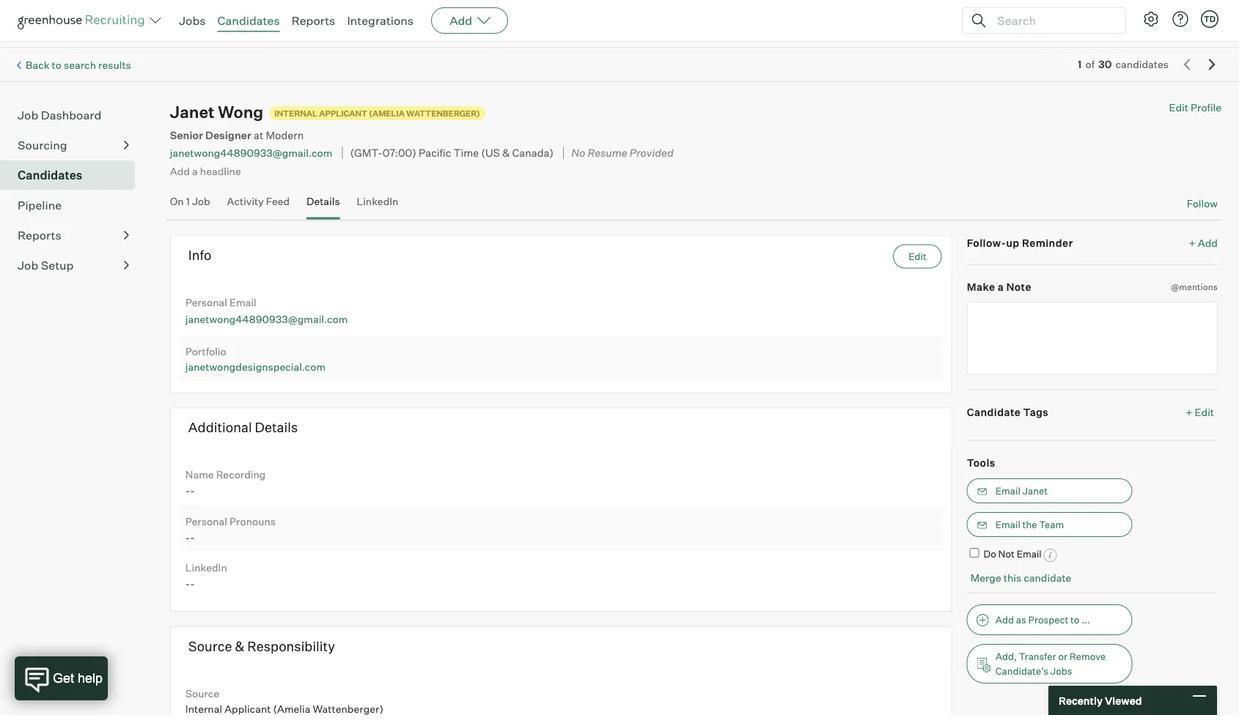 Task type: vqa. For each thing, say whether or not it's contained in the screenshot.
Applicant
yes



Task type: locate. For each thing, give the bounding box(es) containing it.
recently viewed
[[1059, 695, 1142, 708]]

1 horizontal spatial reports
[[292, 13, 335, 28]]

job inside job dashboard link
[[18, 108, 38, 123]]

email left the at bottom right
[[996, 519, 1021, 531]]

linkedin for linkedin --
[[185, 562, 227, 575]]

edit profile link
[[1169, 101, 1222, 114]]

1 vertical spatial linkedin
[[185, 562, 227, 575]]

job right on
[[192, 195, 210, 208]]

2 vertical spatial edit
[[1195, 406, 1215, 419]]

1 vertical spatial candidates
[[18, 168, 82, 183]]

email up the portfolio janetwongdesignspecial.com
[[230, 296, 256, 309]]

0 horizontal spatial candidates link
[[18, 167, 129, 184]]

edit
[[1169, 101, 1189, 114], [909, 251, 927, 263], [1195, 406, 1215, 419]]

a left headline
[[192, 165, 198, 177]]

0 vertical spatial janetwong44890933@gmail.com
[[170, 147, 332, 160]]

0 vertical spatial 1
[[1078, 58, 1082, 71]]

0 horizontal spatial linkedin
[[185, 562, 227, 575]]

janetwong44890933@gmail.com down at
[[170, 147, 332, 160]]

email the team
[[996, 519, 1064, 531]]

linkedin down (gmt-
[[357, 195, 399, 208]]

0 vertical spatial a
[[192, 165, 198, 177]]

-
[[185, 485, 190, 498], [190, 485, 195, 498], [185, 531, 190, 544], [190, 531, 195, 544], [185, 578, 190, 591], [190, 578, 195, 591]]

a for add
[[192, 165, 198, 177]]

0 horizontal spatial candidates
[[18, 168, 82, 183]]

0 horizontal spatial to
[[52, 59, 62, 71]]

(50)
[[18, 25, 39, 38]]

0 vertical spatial details
[[307, 195, 340, 208]]

1 horizontal spatial linkedin
[[357, 195, 399, 208]]

add for add a headline
[[170, 165, 190, 177]]

name
[[185, 469, 214, 482]]

0 horizontal spatial reports
[[18, 228, 61, 243]]

personal inside personal email janetwong44890933@gmail.com
[[185, 296, 227, 309]]

email
[[230, 296, 256, 309], [996, 486, 1021, 497], [996, 519, 1021, 531], [1017, 549, 1042, 560]]

None text field
[[967, 302, 1218, 375]]

linkedin down personal pronouns --
[[185, 562, 227, 575]]

follow
[[1187, 197, 1218, 210]]

1 horizontal spatial to
[[1071, 614, 1080, 626]]

merge this candidate link
[[971, 572, 1072, 585]]

reports link up job setup link
[[18, 227, 129, 244]]

portfolio
[[185, 345, 226, 358]]

0 vertical spatial candidates link
[[217, 13, 280, 28]]

0 horizontal spatial 1
[[186, 195, 190, 208]]

pipeline
[[18, 198, 62, 213]]

1 vertical spatial personal
[[185, 515, 227, 528]]

personal
[[185, 296, 227, 309], [185, 515, 227, 528]]

personal down info
[[185, 296, 227, 309]]

1 vertical spatial +
[[1186, 406, 1193, 419]]

personal inside personal pronouns --
[[185, 515, 227, 528]]

janetwong44890933@gmail.com up the portfolio janetwongdesignspecial.com
[[185, 313, 348, 326]]

0 vertical spatial +
[[1189, 237, 1196, 249]]

candidates down sourcing
[[18, 168, 82, 183]]

0 vertical spatial personal
[[185, 296, 227, 309]]

tags
[[1023, 406, 1049, 419]]

job left the 'setup'
[[18, 258, 38, 273]]

1 vertical spatial to
[[1071, 614, 1080, 626]]

activity feed link
[[227, 195, 290, 217]]

linkedin link
[[357, 195, 399, 217]]

1 left of
[[1078, 58, 1082, 71]]

0 vertical spatial jobs
[[179, 13, 206, 28]]

merge
[[971, 572, 1002, 585]]

janetwong44890933@gmail.com link down at
[[170, 147, 332, 160]]

& left responsibility
[[235, 638, 245, 655]]

follow-up reminder
[[967, 237, 1073, 249]]

add button
[[431, 7, 508, 34]]

1 horizontal spatial edit
[[1169, 101, 1189, 114]]

job inside the on 1 job link
[[192, 195, 210, 208]]

janetwongdesignspecial.com link
[[185, 361, 326, 374]]

0 vertical spatial candidates
[[217, 13, 280, 28]]

reports down 'pipeline'
[[18, 228, 61, 243]]

1 vertical spatial details
[[255, 420, 298, 436]]

job up sourcing
[[18, 108, 38, 123]]

+
[[1189, 237, 1196, 249], [1186, 406, 1193, 419]]

email janet button
[[967, 479, 1133, 504]]

a for make
[[998, 281, 1004, 294]]

activity feed
[[227, 195, 290, 208]]

wong
[[218, 102, 264, 122]]

job dashboard link
[[18, 106, 129, 124]]

transfer
[[1019, 651, 1057, 663]]

1 vertical spatial a
[[998, 281, 1004, 294]]

0 horizontal spatial details
[[255, 420, 298, 436]]

email the team button
[[967, 513, 1133, 538]]

1 vertical spatial jobs
[[1051, 666, 1073, 678]]

janet up the senior in the left top of the page
[[170, 102, 215, 122]]

follow-
[[967, 237, 1006, 249]]

linkedin
[[357, 195, 399, 208], [185, 562, 227, 575]]

0 horizontal spatial a
[[192, 165, 198, 177]]

to left ...
[[1071, 614, 1080, 626]]

on 1 job
[[170, 195, 210, 208]]

Search text field
[[994, 10, 1113, 31]]

0 vertical spatial job
[[18, 108, 38, 123]]

0 vertical spatial linkedin
[[357, 195, 399, 208]]

candidates link right jobs link
[[217, 13, 280, 28]]

candidate tags
[[967, 406, 1049, 419]]

1 right on
[[186, 195, 190, 208]]

details right additional on the left bottom of page
[[255, 420, 298, 436]]

job dashboard
[[18, 108, 101, 123]]

1 vertical spatial &
[[235, 638, 245, 655]]

add inside button
[[996, 614, 1014, 626]]

Do Not Email checkbox
[[970, 549, 980, 558]]

job
[[18, 108, 38, 123], [192, 195, 210, 208], [18, 258, 38, 273]]

feed
[[266, 195, 290, 208]]

janetwong44890933@gmail.com link up the portfolio janetwongdesignspecial.com
[[185, 313, 348, 326]]

janetwong44890933@gmail.com
[[170, 147, 332, 160], [185, 313, 348, 326]]

&
[[502, 146, 510, 160], [235, 638, 245, 655]]

headline
[[200, 165, 241, 177]]

candidates link up the 'pipeline' link
[[18, 167, 129, 184]]

canada)
[[512, 146, 554, 160]]

2 horizontal spatial edit
[[1195, 406, 1215, 419]]

1 horizontal spatial janet
[[1023, 486, 1048, 497]]

& right (us
[[502, 146, 510, 160]]

janet up the at bottom right
[[1023, 486, 1048, 497]]

reminder
[[1022, 237, 1073, 249]]

add inside popup button
[[450, 13, 472, 28]]

1
[[1078, 58, 1082, 71], [186, 195, 190, 208]]

1 vertical spatial job
[[192, 195, 210, 208]]

+ add link
[[1189, 236, 1218, 250]]

no
[[571, 146, 585, 160]]

reports left integrations
[[292, 13, 335, 28]]

janet
[[170, 102, 215, 122], [1023, 486, 1048, 497]]

0 vertical spatial reports link
[[292, 13, 335, 28]]

candidates link
[[217, 13, 280, 28], [18, 167, 129, 184]]

personal down the name recording --
[[185, 515, 227, 528]]

remove
[[1070, 651, 1106, 663]]

activity
[[227, 195, 264, 208]]

0 vertical spatial edit
[[1169, 101, 1189, 114]]

1 horizontal spatial &
[[502, 146, 510, 160]]

or
[[1059, 651, 1068, 663]]

1 personal from the top
[[185, 296, 227, 309]]

personal pronouns --
[[185, 515, 276, 544]]

1 horizontal spatial candidates link
[[217, 13, 280, 28]]

add as prospect to ... button
[[967, 605, 1133, 636]]

internal applicant (amelia wattenberger)
[[275, 108, 480, 118]]

reports link left integrations
[[292, 13, 335, 28]]

1 vertical spatial reports link
[[18, 227, 129, 244]]

janetwong44890933@gmail.com link
[[170, 147, 332, 160], [185, 313, 348, 326]]

greenhouse recruiting image
[[18, 12, 150, 29]]

0 horizontal spatial &
[[235, 638, 245, 655]]

1 horizontal spatial jobs
[[1051, 666, 1073, 678]]

to right the back
[[52, 59, 62, 71]]

pacific
[[419, 146, 451, 160]]

personal email janetwong44890933@gmail.com
[[185, 296, 348, 326]]

a left note
[[998, 281, 1004, 294]]

2 vertical spatial job
[[18, 258, 38, 273]]

2 personal from the top
[[185, 515, 227, 528]]

0 vertical spatial to
[[52, 59, 62, 71]]

add
[[450, 13, 472, 28], [170, 165, 190, 177], [1198, 237, 1218, 249], [996, 614, 1014, 626]]

results
[[98, 59, 131, 71]]

candidates right jobs link
[[217, 13, 280, 28]]

1 horizontal spatial candidates
[[217, 13, 280, 28]]

1 vertical spatial reports
[[18, 228, 61, 243]]

do not email
[[984, 549, 1042, 560]]

1 horizontal spatial a
[[998, 281, 1004, 294]]

1 vertical spatial janet
[[1023, 486, 1048, 497]]

time
[[454, 146, 479, 160]]

1 vertical spatial source
[[185, 687, 219, 700]]

0 horizontal spatial janet
[[170, 102, 215, 122]]

1 vertical spatial janetwong44890933@gmail.com
[[185, 313, 348, 326]]

janet inside button
[[1023, 486, 1048, 497]]

to
[[52, 59, 62, 71], [1071, 614, 1080, 626]]

portfolio janetwongdesignspecial.com
[[185, 345, 326, 374]]

senior
[[170, 128, 203, 142]]

configure image
[[1143, 10, 1160, 28]]

linkedin --
[[185, 562, 227, 591]]

jobs inside add, transfer or remove candidate's jobs
[[1051, 666, 1073, 678]]

job inside job setup link
[[18, 258, 38, 273]]

1 horizontal spatial 1
[[1078, 58, 1082, 71]]

a
[[192, 165, 198, 177], [998, 281, 1004, 294]]

details right feed
[[307, 195, 340, 208]]

0 vertical spatial source
[[188, 638, 232, 655]]

0 horizontal spatial edit
[[909, 251, 927, 263]]

1 vertical spatial edit
[[909, 251, 927, 263]]



Task type: describe. For each thing, give the bounding box(es) containing it.
designer
[[205, 128, 252, 142]]

edit for edit profile
[[1169, 101, 1189, 114]]

add,
[[996, 651, 1017, 663]]

up
[[1006, 237, 1020, 249]]

...
[[1082, 614, 1091, 626]]

team
[[1039, 519, 1064, 531]]

0 vertical spatial janetwong44890933@gmail.com link
[[170, 147, 332, 160]]

email right not
[[1017, 549, 1042, 560]]

personal for janetwong44890933@gmail.com
[[185, 296, 227, 309]]

wattenberger)
[[406, 108, 480, 118]]

edit link
[[893, 245, 942, 269]]

resume
[[588, 146, 628, 160]]

td
[[1204, 14, 1216, 24]]

candidate
[[1024, 572, 1072, 585]]

janet wong
[[170, 102, 264, 122]]

add for add as prospect to ...
[[996, 614, 1014, 626]]

info
[[188, 247, 212, 264]]

source for source & responsibility
[[188, 638, 232, 655]]

add a headline
[[170, 165, 241, 177]]

tools
[[967, 457, 996, 469]]

pipeline link
[[18, 197, 129, 214]]

job setup link
[[18, 257, 129, 274]]

sourcing link
[[18, 137, 129, 154]]

provided
[[630, 146, 674, 160]]

td button
[[1201, 10, 1219, 28]]

(gmt-
[[350, 146, 383, 160]]

do
[[984, 549, 997, 560]]

(us
[[481, 146, 500, 160]]

1 of 30 candidates
[[1078, 58, 1169, 71]]

job setup
[[18, 258, 74, 273]]

personal for -
[[185, 515, 227, 528]]

1 horizontal spatial reports link
[[292, 13, 335, 28]]

details link
[[307, 195, 340, 217]]

0 vertical spatial reports
[[292, 13, 335, 28]]

as
[[1016, 614, 1026, 626]]

follow link
[[1187, 197, 1218, 211]]

janetwongdesignspecial.com
[[185, 361, 326, 374]]

+ edit
[[1186, 406, 1215, 419]]

viewed
[[1105, 695, 1142, 708]]

1 vertical spatial 1
[[186, 195, 190, 208]]

to inside button
[[1071, 614, 1080, 626]]

linkedin for linkedin
[[357, 195, 399, 208]]

+ for + add
[[1189, 237, 1196, 249]]

applicant
[[319, 108, 367, 118]]

add, transfer or remove candidate's jobs button
[[967, 645, 1133, 684]]

recently
[[1059, 695, 1103, 708]]

edit for edit
[[909, 251, 927, 263]]

07:00)
[[383, 146, 416, 160]]

setup
[[41, 258, 74, 273]]

candidate
[[967, 406, 1021, 419]]

back
[[26, 59, 50, 71]]

pronouns
[[230, 515, 276, 528]]

on
[[170, 195, 184, 208]]

email janet
[[996, 486, 1048, 497]]

senior designer at modern
[[170, 128, 304, 142]]

note
[[1007, 281, 1032, 294]]

add as prospect to ...
[[996, 614, 1091, 626]]

name recording --
[[185, 469, 266, 498]]

email up email the team
[[996, 486, 1021, 497]]

of
[[1086, 58, 1095, 71]]

dashboard
[[41, 108, 101, 123]]

responsibility
[[247, 638, 335, 655]]

add for add
[[450, 13, 472, 28]]

@mentions link
[[1172, 280, 1218, 295]]

profile
[[1191, 101, 1222, 114]]

(amelia
[[369, 108, 405, 118]]

+ for + edit
[[1186, 406, 1193, 419]]

jobs link
[[179, 13, 206, 28]]

not
[[999, 549, 1015, 560]]

+ add
[[1189, 237, 1218, 249]]

back to search results link
[[26, 59, 131, 71]]

source & responsibility
[[188, 638, 335, 655]]

edit profile
[[1169, 101, 1222, 114]]

30
[[1099, 58, 1112, 71]]

@mentions
[[1172, 282, 1218, 293]]

recording
[[216, 469, 266, 482]]

1 vertical spatial janetwong44890933@gmail.com link
[[185, 313, 348, 326]]

make
[[967, 281, 995, 294]]

1 horizontal spatial details
[[307, 195, 340, 208]]

no resume provided
[[571, 146, 674, 160]]

add, transfer or remove candidate's jobs
[[996, 651, 1106, 678]]

0 vertical spatial janet
[[170, 102, 215, 122]]

candidate's
[[996, 666, 1049, 678]]

1 vertical spatial candidates link
[[18, 167, 129, 184]]

0 horizontal spatial jobs
[[179, 13, 206, 28]]

prospect
[[1029, 614, 1069, 626]]

the
[[1023, 519, 1037, 531]]

source for source
[[185, 687, 219, 700]]

(gmt-07:00) pacific time (us & canada)
[[350, 146, 554, 160]]

internal
[[275, 108, 318, 118]]

sourcing
[[18, 138, 67, 153]]

at
[[254, 128, 263, 142]]

on 1 job link
[[170, 195, 210, 217]]

0 horizontal spatial reports link
[[18, 227, 129, 244]]

job for job dashboard
[[18, 108, 38, 123]]

0 vertical spatial &
[[502, 146, 510, 160]]

search
[[64, 59, 96, 71]]

job for job setup
[[18, 258, 38, 273]]

integrations link
[[347, 13, 414, 28]]

td button
[[1198, 7, 1222, 31]]

additional
[[188, 420, 252, 436]]

email inside personal email janetwong44890933@gmail.com
[[230, 296, 256, 309]]



